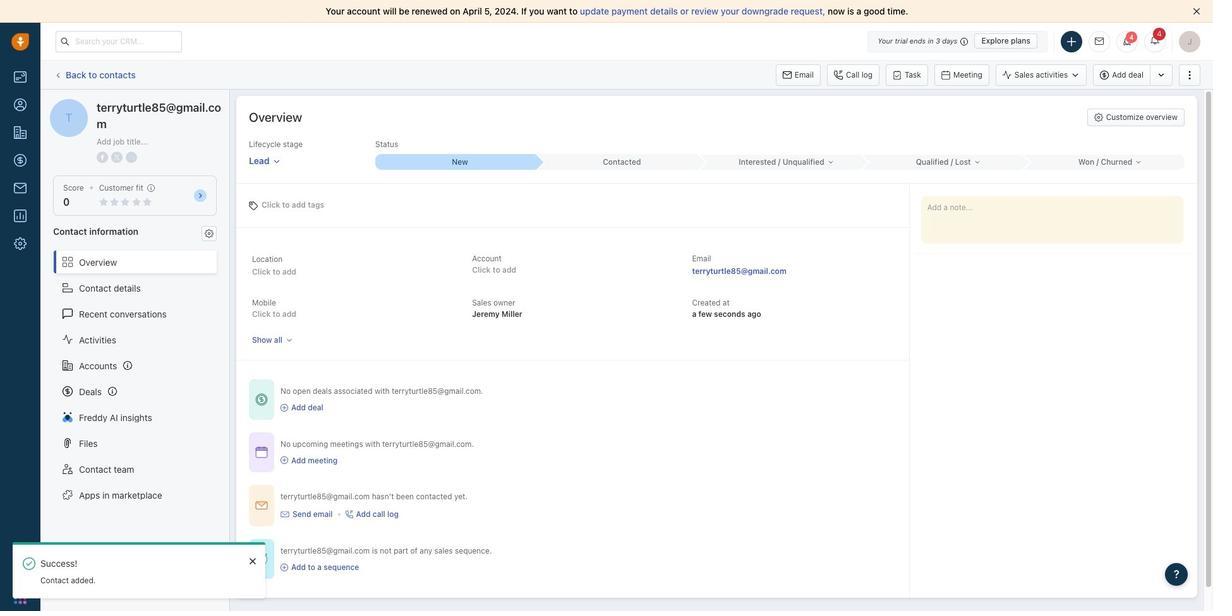Task type: locate. For each thing, give the bounding box(es) containing it.
phone image
[[14, 564, 27, 576]]

1 horizontal spatial container_wx8msf4aqz5i3rn1 image
[[281, 404, 288, 412]]

0 horizontal spatial container_wx8msf4aqz5i3rn1 image
[[255, 500, 268, 512]]

1 vertical spatial container_wx8msf4aqz5i3rn1 image
[[255, 500, 268, 512]]

close image
[[250, 558, 256, 565]]

mng settings image
[[205, 229, 214, 238]]

container_wx8msf4aqz5i3rn1 image
[[281, 404, 288, 412], [255, 500, 268, 512]]

container_wx8msf4aqz5i3rn1 image
[[255, 394, 268, 406], [255, 446, 268, 459], [281, 457, 288, 465], [281, 511, 289, 519], [345, 511, 353, 519], [255, 553, 268, 566], [281, 564, 288, 572]]



Task type: describe. For each thing, give the bounding box(es) containing it.
close image
[[1193, 8, 1201, 15]]

Search your CRM... text field
[[56, 31, 182, 52]]

0 vertical spatial container_wx8msf4aqz5i3rn1 image
[[281, 404, 288, 412]]

freshworks switcher image
[[14, 592, 27, 605]]

phone element
[[8, 557, 33, 583]]



Task type: vqa. For each thing, say whether or not it's contained in the screenshot.
the Freshworks Switcher image
yes



